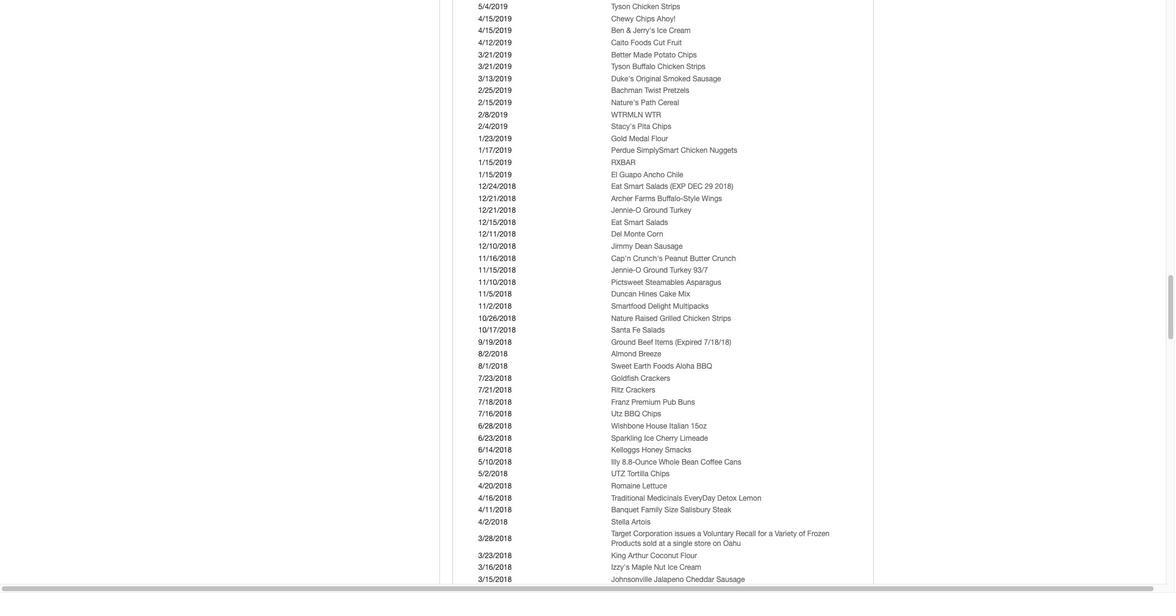 Task type: locate. For each thing, give the bounding box(es) containing it.
row containing 5/4/2019
[[477, 1, 857, 13]]

chile
[[667, 170, 684, 179]]

smartfood delight multipacks
[[611, 302, 709, 311]]

tyson buffalo chicken strips
[[611, 63, 706, 71]]

hines
[[639, 290, 657, 299]]

1 vertical spatial cream
[[680, 564, 701, 572]]

1 vertical spatial salads
[[646, 218, 668, 227]]

25 row from the top
[[477, 277, 857, 289]]

1 4/15/2019 from the top
[[478, 15, 512, 23]]

utz
[[611, 470, 625, 479]]

el guapo ancho chile link
[[611, 170, 684, 179]]

4/15/2019 up the 4/12/2019
[[478, 27, 512, 35]]

14 row from the top
[[477, 145, 857, 157]]

22 row from the top
[[477, 241, 857, 253]]

strips up 7/18/18)
[[712, 314, 731, 323]]

size
[[665, 506, 678, 515]]

4/20/2018
[[478, 482, 512, 491]]

tortilla
[[627, 470, 649, 479]]

chewy
[[611, 15, 634, 23]]

0 vertical spatial 12/21/2018
[[478, 194, 516, 203]]

4/16/2018
[[478, 494, 512, 503]]

flour down single at right
[[681, 552, 697, 560]]

nature's
[[611, 99, 639, 107]]

24 row from the top
[[477, 265, 857, 277]]

0 vertical spatial 3/21/2019
[[478, 51, 512, 59]]

17 row from the top
[[477, 181, 857, 193]]

eat down el
[[611, 182, 622, 191]]

3/21/2019 up 3/13/2019
[[478, 63, 512, 71]]

chips down 'tyson chicken strips' link
[[636, 15, 655, 23]]

ounce
[[635, 458, 657, 467]]

2 vertical spatial ice
[[668, 564, 678, 572]]

1 vertical spatial 12/21/2018
[[478, 206, 516, 215]]

12/21/2018 for jennie-
[[478, 206, 516, 215]]

35 row from the top
[[477, 397, 857, 409]]

row containing 7/18/2018
[[477, 397, 857, 409]]

39 row from the top
[[477, 445, 857, 457]]

1 tyson from the top
[[611, 3, 630, 11]]

5 row from the top
[[477, 37, 857, 49]]

1 vertical spatial 4/15/2019
[[478, 27, 512, 35]]

variety
[[775, 530, 797, 539]]

cereal
[[658, 99, 679, 107]]

1 jennie- from the top
[[611, 206, 636, 215]]

4/2/2018
[[478, 518, 508, 527]]

archer farms buffalo-style wings link
[[611, 194, 722, 203]]

12/21/2018 down 12/24/2018
[[478, 194, 516, 203]]

smart
[[624, 182, 644, 191], [624, 218, 644, 227]]

2 3/21/2019 from the top
[[478, 63, 512, 71]]

2 smart from the top
[[624, 218, 644, 227]]

jennie-o ground turkey 93/7
[[611, 266, 708, 275]]

salads up corn
[[646, 218, 668, 227]]

row containing 8/1/2018
[[477, 361, 857, 373]]

2 4/15/2019 from the top
[[478, 27, 512, 35]]

ice up kelloggs honey smacks
[[644, 434, 654, 443]]

row containing 2/25/2019
[[477, 85, 857, 97]]

foods up made
[[631, 39, 652, 47]]

43 row from the top
[[477, 493, 857, 505]]

1 vertical spatial o
[[636, 266, 641, 275]]

eat smart salads
[[611, 218, 668, 227]]

48 row from the top
[[477, 563, 857, 575]]

2/25/2019
[[478, 87, 512, 95]]

bbq up the wishbone
[[625, 410, 640, 419]]

kelloggs
[[611, 446, 640, 455]]

row containing 6/14/2018
[[477, 445, 857, 457]]

el guapo ancho chile
[[611, 170, 684, 179]]

0 horizontal spatial flour
[[652, 135, 668, 143]]

30 row from the top
[[477, 337, 857, 349]]

28 row from the top
[[477, 313, 857, 325]]

flour up simplysmart
[[652, 135, 668, 143]]

turkey for jennie-o ground turkey 93/7
[[670, 266, 692, 275]]

row containing 11/10/2018
[[477, 277, 857, 289]]

2 tyson from the top
[[611, 63, 630, 71]]

a right for on the right bottom
[[769, 530, 773, 539]]

12/21/2018
[[478, 194, 516, 203], [478, 206, 516, 215]]

cream up cheddar
[[680, 564, 701, 572]]

(expired
[[675, 338, 702, 347]]

27 row from the top
[[477, 301, 857, 313]]

smart down the guapo
[[624, 182, 644, 191]]

pictsweet steamables asparagus link
[[611, 278, 721, 287]]

smart up monte
[[624, 218, 644, 227]]

2 horizontal spatial ice
[[668, 564, 678, 572]]

5/10/2018
[[478, 458, 512, 467]]

8/2/2018
[[478, 350, 508, 359]]

0 vertical spatial ground
[[643, 206, 668, 215]]

ground for jennie-o ground turkey 93/7
[[643, 266, 668, 275]]

1 vertical spatial smart
[[624, 218, 644, 227]]

stella artois link
[[611, 518, 651, 527]]

1 1/15/2019 from the top
[[478, 159, 512, 167]]

1 turkey from the top
[[670, 206, 692, 215]]

0 vertical spatial ice
[[657, 27, 667, 35]]

1 vertical spatial jennie-
[[611, 266, 636, 275]]

12 row from the top
[[477, 121, 857, 133]]

sausage right cheddar
[[717, 576, 745, 584]]

style
[[684, 194, 700, 203]]

0 vertical spatial crackers
[[641, 374, 670, 383]]

sausage up cap'n crunch's peanut butter crunch link on the right top
[[654, 242, 683, 251]]

tyson down better
[[611, 63, 630, 71]]

perdue simplysmart chicken nuggets
[[611, 147, 738, 155]]

11/16/2018
[[478, 254, 516, 263]]

2 vertical spatial salads
[[643, 326, 665, 335]]

turkey down buffalo-
[[670, 206, 692, 215]]

0 vertical spatial bbq
[[697, 362, 712, 371]]

4/15/2019 for ben
[[478, 27, 512, 35]]

0 vertical spatial smart
[[624, 182, 644, 191]]

row containing 1/23/2019
[[477, 133, 857, 145]]

0 vertical spatial 4/15/2019
[[478, 15, 512, 23]]

0 vertical spatial 1/15/2019
[[478, 159, 512, 167]]

21 row from the top
[[477, 229, 857, 241]]

32 row from the top
[[477, 361, 857, 373]]

o up eat smart salads
[[636, 206, 641, 215]]

37 row from the top
[[477, 421, 857, 433]]

2 eat from the top
[[611, 218, 622, 227]]

26 row from the top
[[477, 289, 857, 301]]

eat up del
[[611, 218, 622, 227]]

salads for santa fe salads
[[643, 326, 665, 335]]

chips up the lettuce at the bottom right of page
[[651, 470, 670, 479]]

farms
[[635, 194, 655, 203]]

ahoy!
[[657, 15, 676, 23]]

1/15/2019 up 12/24/2018
[[478, 170, 512, 179]]

2 turkey from the top
[[670, 266, 692, 275]]

traditional medicinals everyday detox lemon
[[611, 494, 762, 503]]

45 row from the top
[[477, 517, 857, 529]]

0 vertical spatial eat
[[611, 182, 622, 191]]

6/23/2018
[[478, 434, 512, 443]]

row containing 10/17/2018
[[477, 325, 857, 337]]

izzy's maple nut ice cream
[[611, 564, 701, 572]]

1 vertical spatial foods
[[653, 362, 674, 371]]

6/28/2018
[[478, 422, 512, 431]]

cream for ben & jerry's ice cream
[[669, 27, 691, 35]]

cream up fruit
[[669, 27, 691, 35]]

13 row from the top
[[477, 133, 857, 145]]

row containing 11/2/2018
[[477, 301, 857, 313]]

1 vertical spatial turkey
[[670, 266, 692, 275]]

nuggets
[[710, 147, 738, 155]]

1 vertical spatial 3/21/2019
[[478, 63, 512, 71]]

chips
[[636, 15, 655, 23], [678, 51, 697, 59], [652, 123, 672, 131], [642, 410, 661, 419], [651, 470, 670, 479]]

44 row from the top
[[477, 505, 857, 517]]

bean
[[682, 458, 699, 467]]

40 row from the top
[[477, 457, 857, 469]]

crackers down goldfish crackers link
[[626, 386, 655, 395]]

simplysmart
[[637, 147, 679, 155]]

raised
[[635, 314, 658, 323]]

o down crunch's
[[636, 266, 641, 275]]

4/15/2019 down 5/4/2019
[[478, 15, 512, 23]]

2 o from the top
[[636, 266, 641, 275]]

eat for eat smart salads (exp dec 29 2018)
[[611, 182, 622, 191]]

1 horizontal spatial foods
[[653, 362, 674, 371]]

3/15/2018
[[478, 576, 512, 584]]

chips for stacy's pita chips
[[652, 123, 672, 131]]

3/21/2019 down the 4/12/2019
[[478, 51, 512, 59]]

23 row from the top
[[477, 253, 857, 265]]

a up store
[[697, 530, 701, 539]]

16 row from the top
[[477, 169, 857, 181]]

jalapeno
[[654, 576, 684, 584]]

1 vertical spatial ice
[[644, 434, 654, 443]]

1 horizontal spatial strips
[[687, 63, 706, 71]]

row containing 11/5/2018
[[477, 289, 857, 301]]

33 row from the top
[[477, 373, 857, 385]]

tyson up 'chewy'
[[611, 3, 630, 11]]

stacy's pita chips
[[611, 123, 672, 131]]

ice up cut
[[657, 27, 667, 35]]

1 vertical spatial 1/15/2019
[[478, 170, 512, 179]]

strips up 'ahoy!'
[[661, 3, 681, 11]]

almond breeze
[[611, 350, 661, 359]]

crackers down sweet earth foods aloha bbq link
[[641, 374, 670, 383]]

2 jennie- from the top
[[611, 266, 636, 275]]

42 row from the top
[[477, 481, 857, 493]]

2 vertical spatial ground
[[611, 338, 636, 347]]

crackers for goldfish crackers
[[641, 374, 670, 383]]

7 row from the top
[[477, 61, 857, 73]]

12/21/2018 up 12/15/2018
[[478, 206, 516, 215]]

rxbar
[[611, 159, 636, 167]]

gold
[[611, 135, 627, 143]]

1 vertical spatial ground
[[643, 266, 668, 275]]

1 horizontal spatial bbq
[[697, 362, 712, 371]]

traditional
[[611, 494, 645, 503]]

better made potato chips link
[[611, 51, 697, 59]]

31 row from the top
[[477, 349, 857, 361]]

sweet
[[611, 362, 632, 371]]

2 1/15/2019 from the top
[[478, 170, 512, 179]]

delight
[[648, 302, 671, 311]]

store
[[695, 540, 711, 548]]

ground beef items (expired 7/18/18) link
[[611, 338, 731, 347]]

sparkling ice cherry limeade
[[611, 434, 708, 443]]

1 12/21/2018 from the top
[[478, 194, 516, 203]]

10 row from the top
[[477, 97, 857, 109]]

salads down ancho
[[646, 182, 668, 191]]

gold medal flour
[[611, 135, 668, 143]]

a right at
[[667, 540, 671, 548]]

12/21/2018 for archer
[[478, 194, 516, 203]]

tyson chicken strips link
[[611, 3, 681, 11]]

house
[[646, 422, 667, 431]]

0 vertical spatial sausage
[[693, 75, 721, 83]]

0 vertical spatial tyson
[[611, 3, 630, 11]]

0 vertical spatial cream
[[669, 27, 691, 35]]

sausage right smoked
[[693, 75, 721, 83]]

1 vertical spatial tyson
[[611, 63, 630, 71]]

wtrmln wtr
[[611, 111, 661, 119]]

on
[[713, 540, 721, 548]]

utz bbq chips
[[611, 410, 661, 419]]

11 row from the top
[[477, 109, 857, 121]]

sausage
[[693, 75, 721, 83], [654, 242, 683, 251], [717, 576, 745, 584]]

ground down farms
[[643, 206, 668, 215]]

1/15/2019 down 1/17/2019
[[478, 159, 512, 167]]

eat smart salads link
[[611, 218, 668, 227]]

cans
[[724, 458, 742, 467]]

bachman twist pretzels
[[611, 87, 689, 95]]

row
[[477, 0, 857, 1], [477, 1, 857, 13], [477, 13, 857, 25], [477, 25, 857, 37], [477, 37, 857, 49], [477, 49, 857, 61], [477, 61, 857, 73], [477, 73, 857, 85], [477, 85, 857, 97], [477, 97, 857, 109], [477, 109, 857, 121], [477, 121, 857, 133], [477, 133, 857, 145], [477, 145, 857, 157], [477, 157, 857, 169], [477, 169, 857, 181], [477, 181, 857, 193], [477, 193, 857, 205], [477, 205, 857, 217], [477, 217, 857, 229], [477, 229, 857, 241], [477, 241, 857, 253], [477, 253, 857, 265], [477, 265, 857, 277], [477, 277, 857, 289], [477, 289, 857, 301], [477, 301, 857, 313], [477, 313, 857, 325], [477, 325, 857, 337], [477, 337, 857, 349], [477, 349, 857, 361], [477, 361, 857, 373], [477, 373, 857, 385], [477, 385, 857, 397], [477, 397, 857, 409], [477, 409, 857, 421], [477, 421, 857, 433], [477, 433, 857, 445], [477, 445, 857, 457], [477, 457, 857, 469], [477, 469, 857, 481], [477, 481, 857, 493], [477, 493, 857, 505], [477, 505, 857, 517], [477, 517, 857, 529], [477, 529, 857, 551], [477, 551, 857, 563], [477, 563, 857, 575], [477, 575, 857, 587]]

ice up the jalapeno on the bottom of page
[[668, 564, 678, 572]]

row containing 2/8/2019
[[477, 109, 857, 121]]

47 row from the top
[[477, 551, 857, 563]]

1 smart from the top
[[624, 182, 644, 191]]

tyson chicken strips
[[611, 3, 681, 11]]

oahu
[[723, 540, 741, 548]]

1 eat from the top
[[611, 182, 622, 191]]

29 row from the top
[[477, 325, 857, 337]]

0 horizontal spatial a
[[667, 540, 671, 548]]

3/16/2018
[[478, 564, 512, 572]]

1 vertical spatial strips
[[687, 63, 706, 71]]

cream for izzy's maple nut ice cream
[[680, 564, 701, 572]]

0 horizontal spatial strips
[[661, 3, 681, 11]]

1 horizontal spatial flour
[[681, 552, 697, 560]]

2 vertical spatial strips
[[712, 314, 731, 323]]

36 row from the top
[[477, 409, 857, 421]]

chips for utz bbq chips
[[642, 410, 661, 419]]

cheddar
[[686, 576, 715, 584]]

0 vertical spatial jennie-
[[611, 206, 636, 215]]

ground up almond
[[611, 338, 636, 347]]

38 row from the top
[[477, 433, 857, 445]]

row containing 3/13/2019
[[477, 73, 857, 85]]

turkey down peanut on the top
[[670, 266, 692, 275]]

row containing 4/16/2018
[[477, 493, 857, 505]]

chips down wtr
[[652, 123, 672, 131]]

9 row from the top
[[477, 85, 857, 97]]

strips up smoked
[[687, 63, 706, 71]]

46 row from the top
[[477, 529, 857, 551]]

0 vertical spatial turkey
[[670, 206, 692, 215]]

0 horizontal spatial bbq
[[625, 410, 640, 419]]

ground for jennie-o ground turkey
[[643, 206, 668, 215]]

chips down fruit
[[678, 51, 697, 59]]

row containing 7/23/2018
[[477, 373, 857, 385]]

row containing 4/20/2018
[[477, 481, 857, 493]]

jennie- down archer
[[611, 206, 636, 215]]

jennie- down "cap'n" in the right top of the page
[[611, 266, 636, 275]]

crunch
[[712, 254, 736, 263]]

2/15/2019
[[478, 99, 512, 107]]

2 12/21/2018 from the top
[[478, 206, 516, 215]]

italian
[[670, 422, 689, 431]]

1 vertical spatial crackers
[[626, 386, 655, 395]]

foods
[[631, 39, 652, 47], [653, 362, 674, 371]]

ground down crunch's
[[643, 266, 668, 275]]

grilled
[[660, 314, 681, 323]]

jennie-o ground turkey
[[611, 206, 692, 215]]

coffee
[[701, 458, 722, 467]]

1 vertical spatial bbq
[[625, 410, 640, 419]]

6 row from the top
[[477, 49, 857, 61]]

0 horizontal spatial ice
[[644, 434, 654, 443]]

row containing target corporation issues a voluntary recall for a variety of frozen products sold at a single store on oahu
[[477, 529, 857, 551]]

18 row from the top
[[477, 193, 857, 205]]

34 row from the top
[[477, 385, 857, 397]]

8 row from the top
[[477, 73, 857, 85]]

0 vertical spatial o
[[636, 206, 641, 215]]

mix
[[678, 290, 690, 299]]

sweet earth foods aloha bbq
[[611, 362, 712, 371]]

0 horizontal spatial foods
[[631, 39, 652, 47]]

smart for eat smart salads
[[624, 218, 644, 227]]

strips
[[661, 3, 681, 11], [687, 63, 706, 71], [712, 314, 731, 323]]

santa fe salads
[[611, 326, 665, 335]]

chips down the franz premium pub buns
[[642, 410, 661, 419]]

1 horizontal spatial ice
[[657, 27, 667, 35]]

1 o from the top
[[636, 206, 641, 215]]

bbq right aloha
[[697, 362, 712, 371]]

eat smart salads (exp dec 29 2018) link
[[611, 182, 733, 191]]

1 horizontal spatial a
[[697, 530, 701, 539]]

41 row from the top
[[477, 469, 857, 481]]

49 row from the top
[[477, 575, 857, 587]]

jennie- for jennie-o ground turkey
[[611, 206, 636, 215]]

chewy chips ahoy! link
[[611, 15, 676, 23]]

2 row from the top
[[477, 1, 857, 13]]

1 3/21/2019 from the top
[[478, 51, 512, 59]]

1 vertical spatial eat
[[611, 218, 622, 227]]

0 vertical spatial flour
[[652, 135, 668, 143]]

illy 8.8-ounce whole bean coffee cans
[[611, 458, 742, 467]]

2 vertical spatial sausage
[[717, 576, 745, 584]]

0 vertical spatial salads
[[646, 182, 668, 191]]

row containing 12/24/2018
[[477, 181, 857, 193]]

chicken up the chewy chips ahoy! link
[[632, 3, 659, 11]]

foods down breeze
[[653, 362, 674, 371]]

row containing 1/17/2019
[[477, 145, 857, 157]]

tyson for tyson chicken strips
[[611, 3, 630, 11]]

duke's original smoked sausage
[[611, 75, 721, 83]]

o for jennie-o ground turkey 93/7
[[636, 266, 641, 275]]

salads down raised
[[643, 326, 665, 335]]

7/16/2018
[[478, 410, 512, 419]]

duke's
[[611, 75, 634, 83]]

20 row from the top
[[477, 217, 857, 229]]

15 row from the top
[[477, 157, 857, 169]]



Task type: vqa. For each thing, say whether or not it's contained in the screenshot.
second Everlasting from the bottom
no



Task type: describe. For each thing, give the bounding box(es) containing it.
4 row from the top
[[477, 25, 857, 37]]

smartfood
[[611, 302, 646, 311]]

jennie- for jennie-o ground turkey 93/7
[[611, 266, 636, 275]]

nature raised grilled chicken strips link
[[611, 314, 731, 323]]

guapo
[[620, 170, 642, 179]]

10/17/2018
[[478, 326, 516, 335]]

row containing 10/26/2018
[[477, 313, 857, 325]]

del monte corn link
[[611, 230, 663, 239]]

row containing 4/11/2018
[[477, 505, 857, 517]]

cake
[[659, 290, 676, 299]]

sausage for smoked
[[693, 75, 721, 83]]

row containing 2/15/2019
[[477, 97, 857, 109]]

archer
[[611, 194, 633, 203]]

3/28/2018
[[478, 535, 512, 544]]

duncan
[[611, 290, 637, 299]]

0 vertical spatial strips
[[661, 3, 681, 11]]

utz bbq chips link
[[611, 410, 661, 419]]

kelloggs honey smacks
[[611, 446, 692, 455]]

salads for eat smart salads
[[646, 218, 668, 227]]

6/14/2018
[[478, 446, 512, 455]]

chips for utz tortilla chips
[[651, 470, 670, 479]]

duke's original smoked sausage link
[[611, 75, 721, 83]]

utz tortilla chips link
[[611, 470, 670, 479]]

row containing 3/16/2018
[[477, 563, 857, 575]]

row containing 7/21/2018
[[477, 385, 857, 397]]

wtrmln
[[611, 111, 643, 119]]

chicken up the duke's original smoked sausage link
[[658, 63, 684, 71]]

turkey for jennie-o ground turkey
[[670, 206, 692, 215]]

everyday
[[684, 494, 715, 503]]

romaine lettuce link
[[611, 482, 667, 491]]

steamables
[[646, 278, 684, 287]]

fruit
[[667, 39, 682, 47]]

pictsweet
[[611, 278, 644, 287]]

bachman
[[611, 87, 643, 95]]

cherry
[[656, 434, 678, 443]]

chicken left nuggets
[[681, 147, 708, 155]]

rxbar link
[[611, 159, 636, 167]]

lettuce
[[643, 482, 667, 491]]

1 row from the top
[[477, 0, 857, 1]]

row containing 12/11/2018
[[477, 229, 857, 241]]

jerry's
[[633, 27, 655, 35]]

peanut
[[665, 254, 688, 263]]

row containing 5/2/2018
[[477, 469, 857, 481]]

crackers for ritz crackers
[[626, 386, 655, 395]]

products
[[611, 540, 641, 548]]

ben & jerry's ice cream
[[611, 27, 691, 35]]

5/4/2019
[[478, 3, 508, 11]]

pictsweet steamables asparagus
[[611, 278, 721, 287]]

o for jennie-o ground turkey
[[636, 206, 641, 215]]

row containing 6/23/2018
[[477, 433, 857, 445]]

row containing 2/4/2019
[[477, 121, 857, 133]]

utz
[[611, 410, 623, 419]]

del monte corn
[[611, 230, 663, 239]]

2 horizontal spatial strips
[[712, 314, 731, 323]]

row containing 11/16/2018
[[477, 253, 857, 265]]

3/23/2018
[[478, 552, 512, 560]]

nut
[[654, 564, 666, 572]]

honey
[[642, 446, 663, 455]]

ice for nut
[[668, 564, 678, 572]]

row containing 12/15/2018
[[477, 217, 857, 229]]

nature's path cereal link
[[611, 99, 679, 107]]

kelloggs honey smacks link
[[611, 446, 692, 455]]

twist
[[645, 87, 661, 95]]

franz premium pub buns link
[[611, 398, 695, 407]]

3 row from the top
[[477, 13, 857, 25]]

corn
[[647, 230, 663, 239]]

breeze
[[639, 350, 661, 359]]

&
[[627, 27, 631, 35]]

multipacks
[[673, 302, 709, 311]]

nature
[[611, 314, 633, 323]]

potato
[[654, 51, 676, 59]]

perdue simplysmart chicken nuggets link
[[611, 147, 738, 155]]

banquet
[[611, 506, 639, 515]]

sparkling
[[611, 434, 642, 443]]

goldfish crackers link
[[611, 374, 670, 383]]

stella artois
[[611, 518, 651, 527]]

3/21/2019 for better
[[478, 51, 512, 59]]

bachman twist pretzels link
[[611, 87, 689, 95]]

eat smart salads (exp dec 29 2018)
[[611, 182, 733, 191]]

5/2/2018
[[478, 470, 508, 479]]

cap'n crunch's peanut butter crunch
[[611, 254, 736, 263]]

row containing 8/2/2018
[[477, 349, 857, 361]]

asparagus
[[686, 278, 721, 287]]

smart for eat smart salads (exp dec 29 2018)
[[624, 182, 644, 191]]

eat for eat smart salads
[[611, 218, 622, 227]]

1 vertical spatial sausage
[[654, 242, 683, 251]]

pub
[[663, 398, 676, 407]]

artois
[[632, 518, 651, 527]]

row containing 5/10/2018
[[477, 457, 857, 469]]

4/12/2019
[[478, 39, 512, 47]]

0 vertical spatial foods
[[631, 39, 652, 47]]

sausage for cheddar
[[717, 576, 745, 584]]

goldfish crackers
[[611, 374, 670, 383]]

frozen
[[808, 530, 830, 539]]

row containing 4/12/2019
[[477, 37, 857, 49]]

whole
[[659, 458, 680, 467]]

1 vertical spatial flour
[[681, 552, 697, 560]]

jennie-o ground turkey link
[[611, 206, 692, 215]]

better
[[611, 51, 631, 59]]

row containing 6/28/2018
[[477, 421, 857, 433]]

cap'n crunch's peanut butter crunch link
[[611, 254, 736, 263]]

romaine lettuce
[[611, 482, 667, 491]]

row containing 11/15/2018
[[477, 265, 857, 277]]

pita
[[638, 123, 650, 131]]

8/1/2018
[[478, 362, 508, 371]]

2 horizontal spatial a
[[769, 530, 773, 539]]

salads for eat smart salads (exp dec 29 2018)
[[646, 182, 668, 191]]

row containing 4/2/2018
[[477, 517, 857, 529]]

franz premium pub buns
[[611, 398, 695, 407]]

row containing 3/23/2018
[[477, 551, 857, 563]]

duncan hines cake mix
[[611, 290, 690, 299]]

wishbone
[[611, 422, 644, 431]]

1/15/2019 for el guapo ancho chile
[[478, 170, 512, 179]]

19 row from the top
[[477, 205, 857, 217]]

ancho
[[644, 170, 665, 179]]

monte
[[624, 230, 645, 239]]

row containing 9/19/2018
[[477, 337, 857, 349]]

chicken down "multipacks"
[[683, 314, 710, 323]]

king
[[611, 552, 626, 560]]

93/7
[[694, 266, 708, 275]]

row containing 3/15/2018
[[477, 575, 857, 587]]

ben
[[611, 27, 624, 35]]

family
[[641, 506, 663, 515]]

corporation
[[633, 530, 673, 539]]

stacy's pita chips link
[[611, 123, 672, 131]]

ice for jerry's
[[657, 27, 667, 35]]

banquet family size salisbury steak
[[611, 506, 732, 515]]

row containing 12/10/2018
[[477, 241, 857, 253]]

tyson for tyson buffalo chicken strips
[[611, 63, 630, 71]]

3/21/2019 for tyson
[[478, 63, 512, 71]]

1/15/2019 for rxbar
[[478, 159, 512, 167]]

ground beef items (expired 7/18/18)
[[611, 338, 731, 347]]

steak
[[713, 506, 732, 515]]

row containing 7/16/2018
[[477, 409, 857, 421]]

4/15/2019 for chewy
[[478, 15, 512, 23]]

2018)
[[715, 182, 733, 191]]

wishbone house italian 15oz
[[611, 422, 707, 431]]

2/4/2019
[[478, 123, 508, 131]]



